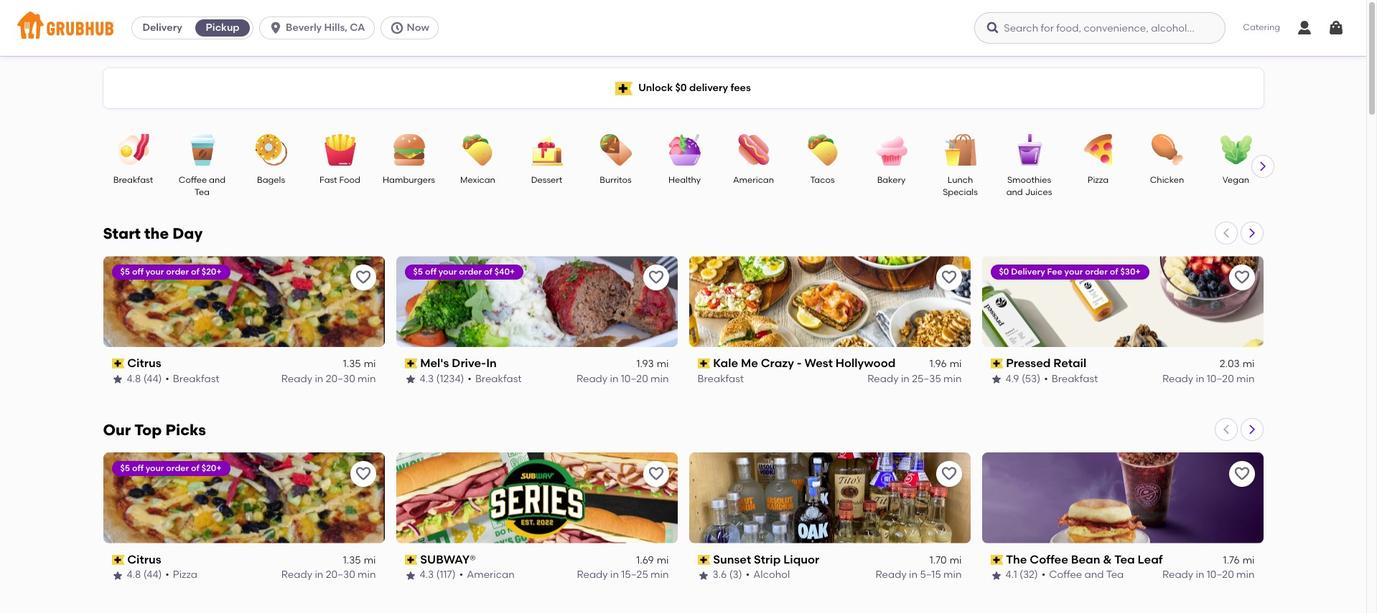 Task type: vqa. For each thing, say whether or not it's contained in the screenshot.
$55
no



Task type: describe. For each thing, give the bounding box(es) containing it.
and for coffee and tea
[[209, 175, 226, 185]]

4.9 (53)
[[1006, 373, 1040, 385]]

1.96 mi
[[930, 358, 962, 371]]

4.1
[[1006, 570, 1017, 582]]

subway®
[[420, 553, 476, 567]]

coffee inside coffee and tea
[[179, 175, 207, 185]]

subscription pass image for citrus logo corresponding to start the day
[[112, 359, 124, 369]]

burritos image
[[591, 134, 641, 166]]

$30+
[[1120, 267, 1141, 277]]

tacos
[[810, 175, 835, 185]]

delivery
[[689, 82, 728, 94]]

caret right icon image for start the day
[[1246, 228, 1258, 239]]

ready in 20–30 min for start the day
[[281, 373, 376, 385]]

$5 off your order of $20+ for picks
[[120, 464, 222, 474]]

fast food image
[[315, 134, 365, 166]]

breakfast down kale on the right bottom
[[698, 373, 744, 385]]

beverly
[[286, 22, 322, 34]]

1.76
[[1223, 555, 1240, 567]]

star icon image for citrus logo corresponding to start the day
[[112, 374, 123, 385]]

our
[[103, 421, 131, 439]]

of for citrus logo corresponding to start the day
[[191, 267, 199, 277]]

fees
[[730, 82, 751, 94]]

juices
[[1025, 188, 1052, 198]]

picks
[[165, 421, 206, 439]]

1 horizontal spatial delivery
[[1011, 267, 1045, 277]]

(1234)
[[436, 373, 464, 385]]

of left $30+
[[1110, 267, 1118, 277]]

the coffee bean & tea leaf logo image
[[982, 453, 1263, 544]]

20–30 for our top picks
[[326, 570, 355, 582]]

1.76 mi
[[1223, 555, 1255, 567]]

dessert
[[531, 175, 562, 185]]

• for citrus logo for our top picks
[[165, 570, 169, 582]]

pickup button
[[192, 17, 253, 39]]

chicken
[[1150, 175, 1184, 185]]

sunset strip liquor
[[713, 553, 819, 567]]

20–30 for start the day
[[326, 373, 355, 385]]

mi for kale me crazy - west hollywood  logo
[[950, 358, 962, 371]]

catering button
[[1233, 12, 1290, 44]]

breakfast for citrus
[[173, 373, 219, 385]]

kale me crazy - west hollywood  logo image
[[689, 256, 970, 348]]

min for citrus logo for our top picks
[[358, 570, 376, 582]]

sunset
[[713, 553, 751, 567]]

beverly hills, ca button
[[259, 17, 380, 39]]

mexican
[[460, 175, 495, 185]]

hamburgers image
[[384, 134, 434, 166]]

0 vertical spatial $0
[[675, 82, 687, 94]]

ready in 10–20 min for day
[[1162, 373, 1255, 385]]

pickup
[[206, 22, 240, 34]]

4.3 for start the day
[[420, 373, 434, 385]]

• coffee and tea
[[1042, 570, 1124, 582]]

lunch specials
[[943, 175, 978, 198]]

ready in 5–15 min
[[876, 570, 962, 582]]

bagels
[[257, 175, 285, 185]]

alcohol
[[753, 570, 790, 582]]

tacos image
[[797, 134, 848, 166]]

catering
[[1243, 22, 1280, 33]]

of for citrus logo for our top picks
[[191, 464, 199, 474]]

ready for subway® logo
[[577, 570, 608, 582]]

1.70
[[930, 555, 947, 567]]

$40+
[[494, 267, 515, 277]]

citrus logo image for start the day
[[103, 256, 384, 348]]

$5 off your order of $40+
[[413, 267, 515, 277]]

order left $30+
[[1085, 267, 1108, 277]]

start the day
[[103, 225, 203, 243]]

ready for pressed retail logo
[[1162, 373, 1193, 385]]

citrus for top
[[127, 553, 161, 567]]

your right fee
[[1064, 267, 1083, 277]]

vegan image
[[1211, 134, 1261, 166]]

ready for sunset strip liquor logo on the right bottom
[[876, 570, 907, 582]]

svg image
[[1296, 19, 1313, 37]]

4.3 (1234)
[[420, 373, 464, 385]]

1.35 mi for start the day
[[343, 358, 376, 371]]

subway® logo image
[[396, 453, 677, 544]]

me
[[741, 357, 758, 370]]

4.8 for start
[[127, 373, 141, 385]]

american image
[[728, 134, 779, 166]]

pressed
[[1006, 357, 1051, 370]]

citrus for the
[[127, 357, 161, 370]]

in for citrus logo corresponding to start the day
[[315, 373, 323, 385]]

• breakfast for pressed retail
[[1044, 373, 1098, 385]]

3.6
[[713, 570, 727, 582]]

save this restaurant image for our top picks
[[940, 466, 957, 483]]

min for subway® logo
[[651, 570, 669, 582]]

• pizza
[[165, 570, 197, 582]]

min for pressed retail logo
[[1236, 373, 1255, 385]]

ready for mel's drive-in logo
[[577, 373, 608, 385]]

4.8 (44) for the
[[127, 373, 162, 385]]

ca
[[350, 22, 365, 34]]

main navigation navigation
[[0, 0, 1366, 56]]

unlock $0 delivery fees
[[638, 82, 751, 94]]

4.8 for our
[[127, 570, 141, 582]]

• for sunset strip liquor logo on the right bottom
[[746, 570, 750, 582]]

coffee for •
[[1049, 570, 1082, 582]]

dessert image
[[522, 134, 572, 166]]

$5 for start the day
[[120, 267, 130, 277]]

leaf
[[1138, 553, 1163, 567]]

svg image inside now button
[[390, 21, 404, 35]]

• breakfast for mel's drive-in
[[468, 373, 522, 385]]

liquor
[[783, 553, 819, 567]]

citrus logo image for our top picks
[[103, 453, 384, 544]]

(53)
[[1022, 373, 1040, 385]]

4.3 (117)
[[420, 570, 456, 582]]

smoothies
[[1007, 175, 1051, 185]]

subscription pass image for sunset strip liquor
[[698, 556, 710, 566]]

order for citrus logo corresponding to start the day
[[166, 267, 189, 277]]

mi for sunset strip liquor logo on the right bottom
[[950, 555, 962, 567]]

save this restaurant image for citrus logo for our top picks
[[354, 466, 372, 483]]

mel's drive-in
[[420, 357, 497, 370]]

4.3 for our top picks
[[420, 570, 434, 582]]

in
[[486, 357, 497, 370]]

1.70 mi
[[930, 555, 962, 567]]

hollywood
[[836, 357, 896, 370]]

bagels image
[[246, 134, 296, 166]]

ready for the coffee bean & tea leaf logo at the bottom right of the page
[[1162, 570, 1193, 582]]

bakery
[[877, 175, 906, 185]]

ready in 10–20 min for picks
[[1162, 570, 1255, 582]]

in for kale me crazy - west hollywood  logo
[[901, 373, 910, 385]]

$0 delivery fee your order of $30+
[[999, 267, 1141, 277]]

• for pressed retail logo
[[1044, 373, 1048, 385]]

healthy
[[668, 175, 701, 185]]

10–20 for day
[[1207, 373, 1234, 385]]

(3)
[[729, 570, 742, 582]]

3.6 (3)
[[713, 570, 742, 582]]

your for mel's drive-in logo
[[439, 267, 457, 277]]

breakfast down "breakfast" image
[[113, 175, 153, 185]]

order for mel's drive-in logo
[[459, 267, 482, 277]]

2.03 mi
[[1220, 358, 1255, 371]]

-
[[797, 357, 802, 370]]

smoothies and juices
[[1006, 175, 1052, 198]]

5–15
[[920, 570, 941, 582]]

drive-
[[452, 357, 486, 370]]

subscription pass image for pressed retail logo
[[990, 359, 1003, 369]]

subscription pass image for mel's drive-in
[[405, 359, 417, 369]]

your for citrus logo corresponding to start the day
[[146, 267, 164, 277]]

ready for kale me crazy - west hollywood  logo
[[868, 373, 899, 385]]

&
[[1103, 553, 1112, 567]]

caret left icon image for start the day
[[1220, 228, 1232, 239]]

smoothies and juices image
[[1004, 134, 1054, 166]]

top
[[134, 421, 162, 439]]

subscription pass image for citrus logo for our top picks
[[112, 556, 124, 566]]

• for mel's drive-in logo
[[468, 373, 472, 385]]

off for day
[[132, 267, 144, 277]]

in for subway® logo
[[610, 570, 619, 582]]

1.69
[[636, 555, 654, 567]]

pressed retail
[[1006, 357, 1086, 370]]

star icon image for the coffee bean & tea leaf logo at the bottom right of the page
[[990, 571, 1002, 582]]

1 vertical spatial $0
[[999, 267, 1009, 277]]

specials
[[943, 188, 978, 198]]

2 horizontal spatial and
[[1085, 570, 1104, 582]]

1.93
[[637, 358, 654, 371]]

Search for food, convenience, alcohol... search field
[[975, 12, 1226, 44]]

unlock
[[638, 82, 673, 94]]



Task type: locate. For each thing, give the bounding box(es) containing it.
min
[[358, 373, 376, 385], [651, 373, 669, 385], [944, 373, 962, 385], [1236, 373, 1255, 385], [358, 570, 376, 582], [651, 570, 669, 582], [944, 570, 962, 582], [1236, 570, 1255, 582]]

fast
[[320, 175, 337, 185]]

15–25
[[621, 570, 648, 582]]

4.3
[[420, 373, 434, 385], [420, 570, 434, 582]]

2 4.8 from the top
[[127, 570, 141, 582]]

of down day
[[191, 267, 199, 277]]

order down picks
[[166, 464, 189, 474]]

1.35 for picks
[[343, 555, 361, 567]]

coffee down coffee and tea image
[[179, 175, 207, 185]]

4.8 up top
[[127, 373, 141, 385]]

2 caret left icon image from the top
[[1220, 424, 1232, 436]]

0 vertical spatial 1.35 mi
[[343, 358, 376, 371]]

1 vertical spatial 4.8
[[127, 570, 141, 582]]

your down the 'the'
[[146, 267, 164, 277]]

2 vertical spatial coffee
[[1049, 570, 1082, 582]]

1 horizontal spatial $0
[[999, 267, 1009, 277]]

the
[[1006, 553, 1027, 567]]

4.1 (32)
[[1006, 570, 1038, 582]]

0 vertical spatial subscription pass image
[[405, 359, 417, 369]]

1 vertical spatial delivery
[[1011, 267, 1045, 277]]

2 4.3 from the top
[[420, 570, 434, 582]]

ready for citrus logo corresponding to start the day
[[281, 373, 312, 385]]

your
[[146, 267, 164, 277], [439, 267, 457, 277], [1064, 267, 1083, 277], [146, 464, 164, 474]]

• breakfast
[[165, 373, 219, 385], [468, 373, 522, 385], [1044, 373, 1098, 385]]

min for mel's drive-in logo
[[651, 373, 669, 385]]

save this restaurant image
[[940, 269, 957, 286], [1233, 269, 1250, 286], [940, 466, 957, 483]]

2 1.35 mi from the top
[[343, 555, 376, 567]]

ready in 15–25 min
[[577, 570, 669, 582]]

healthy image
[[659, 134, 710, 166]]

american right (117)
[[467, 570, 515, 582]]

star icon image for sunset strip liquor logo on the right bottom
[[698, 571, 709, 582]]

caret right icon image
[[1257, 161, 1268, 172], [1246, 228, 1258, 239], [1246, 424, 1258, 436]]

4.8 (44) left • pizza
[[127, 570, 162, 582]]

mi
[[364, 358, 376, 371], [657, 358, 669, 371], [950, 358, 962, 371], [1243, 358, 1255, 371], [364, 555, 376, 567], [657, 555, 669, 567], [950, 555, 962, 567], [1243, 555, 1255, 567]]

and for smoothies and juices
[[1006, 188, 1023, 198]]

$20+
[[202, 267, 222, 277], [202, 464, 222, 474]]

0 vertical spatial caret left icon image
[[1220, 228, 1232, 239]]

star icon image for pressed retail logo
[[990, 374, 1002, 385]]

4.8 (44) for top
[[127, 570, 162, 582]]

beverly hills, ca
[[286, 22, 365, 34]]

kale me crazy - west hollywood
[[713, 357, 896, 370]]

ready in 10–20 min
[[577, 373, 669, 385], [1162, 373, 1255, 385], [1162, 570, 1255, 582]]

tea inside coffee and tea
[[195, 188, 210, 198]]

in for citrus logo for our top picks
[[315, 570, 323, 582]]

1.96
[[930, 358, 947, 371]]

10–20
[[621, 373, 648, 385], [1207, 373, 1234, 385], [1207, 570, 1234, 582]]

and down bean
[[1085, 570, 1104, 582]]

10–20 down 1.93
[[621, 373, 648, 385]]

1 horizontal spatial and
[[1006, 188, 1023, 198]]

2 $5 off your order of $20+ from the top
[[120, 464, 222, 474]]

food
[[339, 175, 360, 185]]

$20+ down picks
[[202, 464, 222, 474]]

1 (44) from the top
[[143, 373, 162, 385]]

breakfast down retail
[[1052, 373, 1098, 385]]

pizza
[[1088, 175, 1109, 185], [173, 570, 197, 582]]

mi for the coffee bean & tea leaf logo at the bottom right of the page
[[1243, 555, 1255, 567]]

0 horizontal spatial delivery
[[142, 22, 182, 34]]

in for the coffee bean & tea leaf logo at the bottom right of the page
[[1196, 570, 1204, 582]]

subscription pass image for the coffee bean & tea leaf logo at the bottom right of the page
[[990, 556, 1003, 566]]

star icon image left 4.1
[[990, 571, 1002, 582]]

0 vertical spatial ready in 20–30 min
[[281, 373, 376, 385]]

save this restaurant image for start the day
[[940, 269, 957, 286]]

3 • breakfast from the left
[[1044, 373, 1098, 385]]

1 citrus from the top
[[127, 357, 161, 370]]

2 ready in 20–30 min from the top
[[281, 570, 376, 582]]

2 vertical spatial and
[[1085, 570, 1104, 582]]

retail
[[1054, 357, 1086, 370]]

of
[[191, 267, 199, 277], [484, 267, 492, 277], [1110, 267, 1118, 277], [191, 464, 199, 474]]

bakery image
[[866, 134, 917, 166]]

ready for citrus logo for our top picks
[[281, 570, 312, 582]]

2 20–30 from the top
[[326, 570, 355, 582]]

$20+ for picks
[[202, 464, 222, 474]]

tea down coffee and tea image
[[195, 188, 210, 198]]

min for sunset strip liquor logo on the right bottom
[[944, 570, 962, 582]]

star icon image left 3.6 at the right
[[698, 571, 709, 582]]

0 vertical spatial pizza
[[1088, 175, 1109, 185]]

• for the coffee bean & tea leaf logo at the bottom right of the page
[[1042, 570, 1046, 582]]

4.8
[[127, 373, 141, 385], [127, 570, 141, 582]]

the
[[144, 225, 169, 243]]

1 4.8 (44) from the top
[[127, 373, 162, 385]]

pizza image
[[1073, 134, 1123, 166]]

0 vertical spatial 4.3
[[420, 373, 434, 385]]

caret left icon image down 2.03
[[1220, 424, 1232, 436]]

1.35 mi for our top picks
[[343, 555, 376, 567]]

tea
[[195, 188, 210, 198], [1114, 553, 1135, 567], [1106, 570, 1124, 582]]

mi for pressed retail logo
[[1243, 358, 1255, 371]]

1 vertical spatial caret left icon image
[[1220, 424, 1232, 436]]

star icon image up our
[[112, 374, 123, 385]]

1 horizontal spatial subscription pass image
[[698, 556, 710, 566]]

1 $5 off your order of $20+ from the top
[[120, 267, 222, 277]]

(44) for the
[[143, 373, 162, 385]]

order for citrus logo for our top picks
[[166, 464, 189, 474]]

coffee for the
[[1030, 553, 1068, 567]]

kale
[[713, 357, 738, 370]]

and inside coffee and tea
[[209, 175, 226, 185]]

1 vertical spatial caret right icon image
[[1246, 228, 1258, 239]]

• american
[[459, 570, 515, 582]]

subscription pass image
[[405, 359, 417, 369], [698, 556, 710, 566]]

$20+ for day
[[202, 267, 222, 277]]

4.8 (44) up top
[[127, 373, 162, 385]]

(44) up "our top picks"
[[143, 373, 162, 385]]

in for sunset strip liquor logo on the right bottom
[[909, 570, 918, 582]]

2 • breakfast from the left
[[468, 373, 522, 385]]

1 horizontal spatial american
[[733, 175, 774, 185]]

0 vertical spatial delivery
[[142, 22, 182, 34]]

0 vertical spatial coffee
[[179, 175, 207, 185]]

2 (44) from the top
[[143, 570, 162, 582]]

0 vertical spatial 4.8
[[127, 373, 141, 385]]

order left $40+
[[459, 267, 482, 277]]

american
[[733, 175, 774, 185], [467, 570, 515, 582]]

star icon image for subway® logo
[[405, 571, 416, 582]]

tea right &
[[1114, 553, 1135, 567]]

$20+ down day
[[202, 267, 222, 277]]

$5 for our top picks
[[120, 464, 130, 474]]

1.35 for day
[[343, 358, 361, 371]]

delivery
[[142, 22, 182, 34], [1011, 267, 1045, 277]]

2 $20+ from the top
[[202, 464, 222, 474]]

$0 left fee
[[999, 267, 1009, 277]]

2 citrus logo image from the top
[[103, 453, 384, 544]]

• breakfast for citrus
[[165, 373, 219, 385]]

now
[[407, 22, 429, 34]]

0 vertical spatial (44)
[[143, 373, 162, 385]]

1 1.35 mi from the top
[[343, 358, 376, 371]]

1 vertical spatial ready in 20–30 min
[[281, 570, 376, 582]]

0 horizontal spatial subscription pass image
[[405, 359, 417, 369]]

1 4.8 from the top
[[127, 373, 141, 385]]

1 $20+ from the top
[[202, 267, 222, 277]]

10–20 for picks
[[1207, 570, 1234, 582]]

save this restaurant image
[[354, 269, 372, 286], [647, 269, 664, 286], [354, 466, 372, 483], [647, 466, 664, 483], [1233, 466, 1250, 483]]

1.69 mi
[[636, 555, 669, 567]]

coffee and tea
[[179, 175, 226, 198]]

ready in 20–30 min for our top picks
[[281, 570, 376, 582]]

and down smoothies
[[1006, 188, 1023, 198]]

of for mel's drive-in logo
[[484, 267, 492, 277]]

your down "our top picks"
[[146, 464, 164, 474]]

0 horizontal spatial • breakfast
[[165, 373, 219, 385]]

crazy
[[761, 357, 794, 370]]

1 vertical spatial subscription pass image
[[698, 556, 710, 566]]

1 vertical spatial coffee
[[1030, 553, 1068, 567]]

mel's
[[420, 357, 449, 370]]

10–20 down the 1.76
[[1207, 570, 1234, 582]]

delivery left fee
[[1011, 267, 1045, 277]]

and inside smoothies and juices
[[1006, 188, 1023, 198]]

delivery button
[[132, 17, 192, 39]]

1 vertical spatial citrus
[[127, 553, 161, 567]]

subscription pass image left mel's
[[405, 359, 417, 369]]

(117)
[[436, 570, 456, 582]]

breakfast
[[113, 175, 153, 185], [173, 373, 219, 385], [475, 373, 522, 385], [698, 373, 744, 385], [1052, 373, 1098, 385]]

2 horizontal spatial • breakfast
[[1044, 373, 1098, 385]]

caret left icon image down 'vegan'
[[1220, 228, 1232, 239]]

breakfast down in
[[475, 373, 522, 385]]

mi for mel's drive-in logo
[[657, 358, 669, 371]]

0 horizontal spatial $0
[[675, 82, 687, 94]]

subscription pass image for subway® logo
[[405, 556, 417, 566]]

20–30
[[326, 373, 355, 385], [326, 570, 355, 582]]

off for picks
[[132, 464, 144, 474]]

save this restaurant button
[[350, 265, 376, 291], [643, 265, 669, 291], [936, 265, 962, 291], [1229, 265, 1255, 291], [350, 462, 376, 487], [643, 462, 669, 487], [936, 462, 962, 487], [1229, 462, 1255, 487]]

• for subway® logo
[[459, 570, 463, 582]]

$5 off your order of $20+ down the 'the'
[[120, 267, 222, 277]]

1 vertical spatial 1.35 mi
[[343, 555, 376, 567]]

ready in 10–20 min down the 1.76
[[1162, 570, 1255, 582]]

0 vertical spatial citrus
[[127, 357, 161, 370]]

your for citrus logo for our top picks
[[146, 464, 164, 474]]

save this restaurant image for citrus logo corresponding to start the day
[[354, 269, 372, 286]]

0 vertical spatial caret right icon image
[[1257, 161, 1268, 172]]

1 vertical spatial $20+
[[202, 464, 222, 474]]

caret right icon image for our top picks
[[1246, 424, 1258, 436]]

star icon image left 4.3 (117)
[[405, 571, 416, 582]]

fee
[[1047, 267, 1062, 277]]

order down day
[[166, 267, 189, 277]]

coffee up (32) at the right of page
[[1030, 553, 1068, 567]]

0 vertical spatial american
[[733, 175, 774, 185]]

1 citrus logo image from the top
[[103, 256, 384, 348]]

2 1.35 from the top
[[343, 555, 361, 567]]

10–20 down 2.03
[[1207, 373, 1234, 385]]

in for mel's drive-in logo
[[610, 373, 619, 385]]

coffee down the coffee bean & tea leaf
[[1049, 570, 1082, 582]]

breakfast for pressed retail
[[1052, 373, 1098, 385]]

burritos
[[600, 175, 632, 185]]

sunset strip liquor logo image
[[689, 453, 970, 544]]

breakfast up picks
[[173, 373, 219, 385]]

your left $40+
[[439, 267, 457, 277]]

0 horizontal spatial american
[[467, 570, 515, 582]]

grubhub plus flag logo image
[[615, 81, 633, 95]]

1.35 mi
[[343, 358, 376, 371], [343, 555, 376, 567]]

•
[[165, 373, 169, 385], [468, 373, 472, 385], [1044, 373, 1048, 385], [165, 570, 169, 582], [459, 570, 463, 582], [746, 570, 750, 582], [1042, 570, 1046, 582]]

1 vertical spatial tea
[[1114, 553, 1135, 567]]

1 vertical spatial american
[[467, 570, 515, 582]]

(32)
[[1020, 570, 1038, 582]]

coffee and tea image
[[177, 134, 227, 166]]

lunch
[[948, 175, 973, 185]]

(44) left • pizza
[[143, 570, 162, 582]]

ready in 10–20 min down 2.03
[[1162, 373, 1255, 385]]

chicken image
[[1142, 134, 1192, 166]]

1 20–30 from the top
[[326, 373, 355, 385]]

1 vertical spatial $5 off your order of $20+
[[120, 464, 222, 474]]

$5
[[120, 267, 130, 277], [413, 267, 423, 277], [120, 464, 130, 474]]

1 caret left icon image from the top
[[1220, 228, 1232, 239]]

1 ready in 20–30 min from the top
[[281, 373, 376, 385]]

• breakfast down retail
[[1044, 373, 1098, 385]]

4.3 down mel's
[[420, 373, 434, 385]]

min for kale me crazy - west hollywood  logo
[[944, 373, 962, 385]]

min for the coffee bean & tea leaf logo at the bottom right of the page
[[1236, 570, 1255, 582]]

$0 right the unlock
[[675, 82, 687, 94]]

• alcohol
[[746, 570, 790, 582]]

1 • breakfast from the left
[[165, 373, 219, 385]]

breakfast for mel's drive-in
[[475, 373, 522, 385]]

$5 off your order of $20+ down picks
[[120, 464, 222, 474]]

citrus
[[127, 357, 161, 370], [127, 553, 161, 567]]

1 4.3 from the top
[[420, 373, 434, 385]]

1 vertical spatial 4.8 (44)
[[127, 570, 162, 582]]

strip
[[754, 553, 781, 567]]

star icon image
[[112, 374, 123, 385], [405, 374, 416, 385], [990, 374, 1002, 385], [112, 571, 123, 582], [405, 571, 416, 582], [698, 571, 709, 582], [990, 571, 1002, 582]]

0 vertical spatial 1.35
[[343, 358, 361, 371]]

1.35
[[343, 358, 361, 371], [343, 555, 361, 567]]

american down "american" 'image'
[[733, 175, 774, 185]]

$0
[[675, 82, 687, 94], [999, 267, 1009, 277]]

caret left icon image for our top picks
[[1220, 424, 1232, 436]]

delivery left pickup
[[142, 22, 182, 34]]

4.9
[[1006, 373, 1019, 385]]

hamburgers
[[383, 175, 435, 185]]

0 horizontal spatial and
[[209, 175, 226, 185]]

star icon image for mel's drive-in logo
[[405, 374, 416, 385]]

citrus logo image
[[103, 256, 384, 348], [103, 453, 384, 544]]

mi for subway® logo
[[657, 555, 669, 567]]

save this restaurant image for mel's drive-in logo
[[647, 269, 664, 286]]

• for citrus logo corresponding to start the day
[[165, 373, 169, 385]]

mexican image
[[453, 134, 503, 166]]

1 horizontal spatial • breakfast
[[468, 373, 522, 385]]

1 vertical spatial 4.3
[[420, 570, 434, 582]]

now button
[[380, 17, 444, 39]]

2 4.8 (44) from the top
[[127, 570, 162, 582]]

1 1.35 from the top
[[343, 358, 361, 371]]

of down picks
[[191, 464, 199, 474]]

1 vertical spatial citrus logo image
[[103, 453, 384, 544]]

1 vertical spatial 20–30
[[326, 570, 355, 582]]

2.03
[[1220, 358, 1240, 371]]

ready
[[281, 373, 312, 385], [577, 373, 608, 385], [868, 373, 899, 385], [1162, 373, 1193, 385], [281, 570, 312, 582], [577, 570, 608, 582], [876, 570, 907, 582], [1162, 570, 1193, 582]]

1 horizontal spatial pizza
[[1088, 175, 1109, 185]]

mel's drive-in logo image
[[396, 256, 677, 348]]

1 vertical spatial and
[[1006, 188, 1023, 198]]

star icon image for citrus logo for our top picks
[[112, 571, 123, 582]]

ready in 10–20 min down 1.93
[[577, 373, 669, 385]]

• breakfast up picks
[[165, 373, 219, 385]]

• breakfast down in
[[468, 373, 522, 385]]

star icon image left • pizza
[[112, 571, 123, 582]]

vegan
[[1223, 175, 1249, 185]]

svg image
[[1328, 19, 1345, 37], [269, 21, 283, 35], [390, 21, 404, 35], [986, 21, 1000, 35]]

0 vertical spatial 20–30
[[326, 373, 355, 385]]

0 vertical spatial and
[[209, 175, 226, 185]]

0 vertical spatial 4.8 (44)
[[127, 373, 162, 385]]

and down coffee and tea image
[[209, 175, 226, 185]]

0 vertical spatial $20+
[[202, 267, 222, 277]]

in for pressed retail logo
[[1196, 373, 1204, 385]]

1 vertical spatial (44)
[[143, 570, 162, 582]]

our top picks
[[103, 421, 206, 439]]

2 vertical spatial caret right icon image
[[1246, 424, 1258, 436]]

pressed retail logo image
[[982, 256, 1263, 348]]

4.3 left (117)
[[420, 570, 434, 582]]

and
[[209, 175, 226, 185], [1006, 188, 1023, 198], [1085, 570, 1104, 582]]

2 citrus from the top
[[127, 553, 161, 567]]

ready in 25–35 min
[[868, 373, 962, 385]]

1 vertical spatial pizza
[[173, 570, 197, 582]]

0 horizontal spatial pizza
[[173, 570, 197, 582]]

lunch specials image
[[935, 134, 985, 166]]

subscription pass image for kale me crazy - west hollywood  logo
[[698, 359, 710, 369]]

svg image inside beverly hills, ca button
[[269, 21, 283, 35]]

25–35
[[912, 373, 941, 385]]

west
[[804, 357, 833, 370]]

1 vertical spatial 1.35
[[343, 555, 361, 567]]

the coffee bean & tea leaf
[[1006, 553, 1163, 567]]

2 vertical spatial tea
[[1106, 570, 1124, 582]]

4.8 (44)
[[127, 373, 162, 385], [127, 570, 162, 582]]

caret left icon image
[[1220, 228, 1232, 239], [1220, 424, 1232, 436]]

day
[[172, 225, 203, 243]]

delivery inside button
[[142, 22, 182, 34]]

star icon image left the "4.3 (1234)"
[[405, 374, 416, 385]]

1.93 mi
[[637, 358, 669, 371]]

subscription pass image left sunset at the right of page
[[698, 556, 710, 566]]

star icon image left the 4.9 at the right
[[990, 374, 1002, 385]]

breakfast image
[[108, 134, 158, 166]]

0 vertical spatial $5 off your order of $20+
[[120, 267, 222, 277]]

min for citrus logo corresponding to start the day
[[358, 373, 376, 385]]

subscription pass image
[[112, 359, 124, 369], [698, 359, 710, 369], [990, 359, 1003, 369], [112, 556, 124, 566], [405, 556, 417, 566], [990, 556, 1003, 566]]

tea down &
[[1106, 570, 1124, 582]]

4.8 left • pizza
[[127, 570, 141, 582]]

order
[[166, 267, 189, 277], [459, 267, 482, 277], [1085, 267, 1108, 277], [166, 464, 189, 474]]

(44) for top
[[143, 570, 162, 582]]

0 vertical spatial tea
[[195, 188, 210, 198]]

of left $40+
[[484, 267, 492, 277]]

hills,
[[324, 22, 347, 34]]

0 vertical spatial citrus logo image
[[103, 256, 384, 348]]



